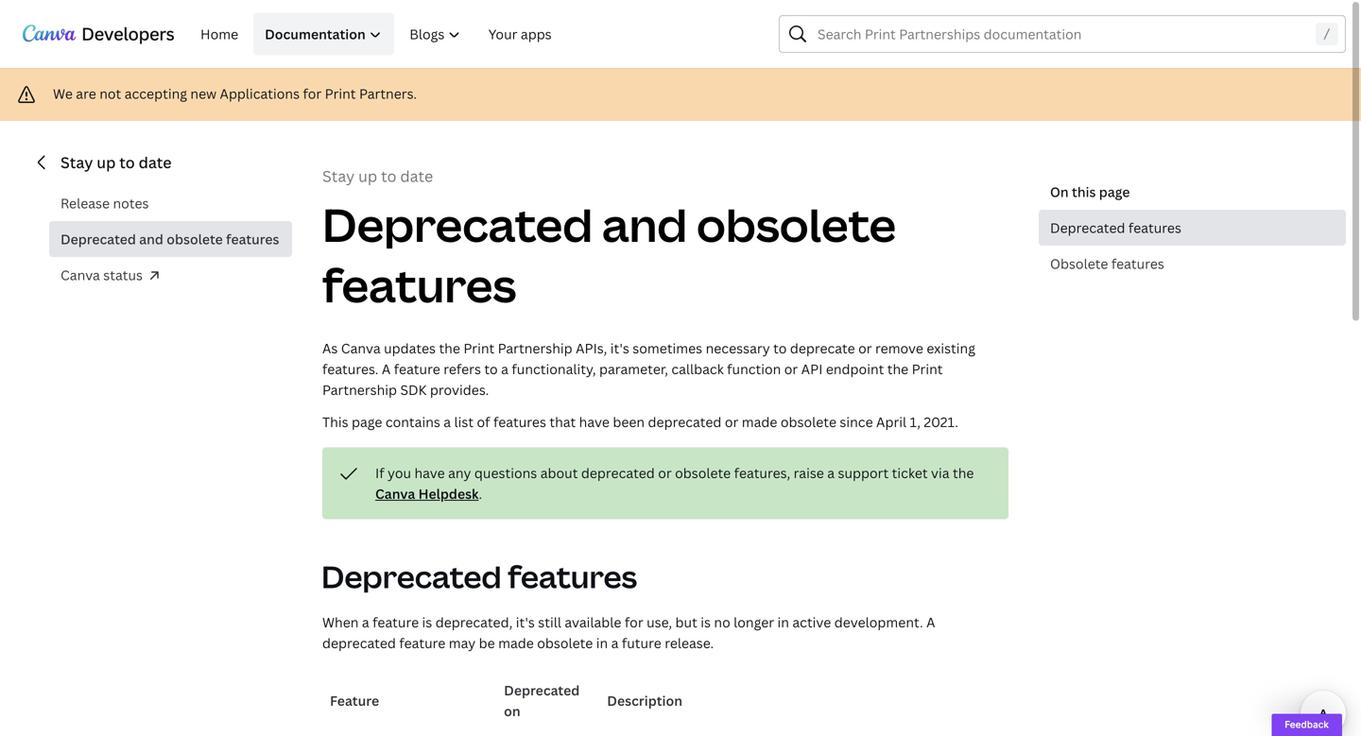 Task type: describe. For each thing, give the bounding box(es) containing it.
made inside when a feature is deprecated, it's still available for use, but is no longer in active development. a deprecated feature may be made obsolete in a future release.
[[498, 634, 534, 652]]

home link
[[189, 13, 250, 55]]

page inside heading
[[1099, 183, 1130, 201]]

a right when at the bottom left
[[362, 614, 369, 632]]

no
[[714, 614, 731, 632]]

features down on this page heading
[[1129, 219, 1182, 237]]

apis,
[[576, 339, 607, 357]]

support
[[838, 464, 889, 482]]

1 vertical spatial the
[[888, 360, 909, 378]]

0 vertical spatial the
[[439, 339, 460, 357]]

description
[[607, 692, 683, 710]]

stay up to date link
[[322, 166, 433, 186]]

applications
[[220, 85, 300, 103]]

deprecated on
[[504, 682, 580, 720]]

it's inside when a feature is deprecated, it's still available for use, but is no longer in active development. a deprecated feature may be made obsolete in a future release.
[[516, 614, 535, 632]]

deprecated features link
[[1039, 210, 1346, 246]]

features inside "stay up to date deprecated and obsolete features"
[[322, 254, 516, 316]]

have inside if you have any questions about deprecated or obsolete features, raise a support ticket via the canva helpdesk .
[[415, 464, 445, 482]]

list
[[454, 413, 474, 431]]

deprecated,
[[436, 614, 513, 632]]

to up the notes
[[119, 152, 135, 173]]

callback
[[672, 360, 724, 378]]

blogs button
[[398, 13, 473, 55]]

deprecated and obsolete features link
[[49, 221, 292, 257]]

deprecated up on
[[504, 682, 580, 700]]

2 horizontal spatial print
[[912, 360, 943, 378]]

features,
[[734, 464, 791, 482]]

to up function
[[773, 339, 787, 357]]

release notes
[[61, 194, 149, 212]]

documentation button
[[253, 13, 394, 55]]

0 vertical spatial print
[[325, 85, 356, 103]]

april
[[876, 413, 907, 431]]

0 horizontal spatial in
[[596, 634, 608, 652]]

this
[[1072, 183, 1096, 201]]

questions
[[475, 464, 537, 482]]

or left api
[[784, 360, 798, 378]]

refers
[[444, 360, 481, 378]]

features right of
[[493, 413, 546, 431]]

of
[[477, 413, 490, 431]]

development.
[[835, 614, 923, 632]]

1 is from the left
[[422, 614, 432, 632]]

deprecated inside "stay up to date deprecated and obsolete features"
[[322, 193, 593, 255]]

stay for stay up to date
[[61, 152, 93, 173]]

canva helpdesk link
[[375, 485, 479, 503]]

that
[[550, 413, 576, 431]]

1,
[[910, 413, 921, 431]]

sdk
[[400, 381, 427, 399]]

home
[[200, 25, 238, 43]]

stay up to date
[[61, 152, 172, 173]]

when a feature is deprecated, it's still available for use, but is no longer in active development. a deprecated feature may be made obsolete in a future release.
[[322, 614, 936, 652]]

deprecated inside when a feature is deprecated, it's still available for use, but is no longer in active development. a deprecated feature may be made obsolete in a future release.
[[322, 634, 396, 652]]

.
[[479, 485, 482, 503]]

sometimes
[[633, 339, 703, 357]]

on this page
[[1050, 183, 1130, 201]]

ticket
[[892, 464, 928, 482]]

to right refers at the left
[[484, 360, 498, 378]]

deprecated inside if you have any questions about deprecated or obsolete features, raise a support ticket via the canva helpdesk .
[[581, 464, 655, 482]]

canva inside if you have any questions about deprecated or obsolete features, raise a support ticket via the canva helpdesk .
[[375, 485, 415, 503]]

0 vertical spatial made
[[742, 413, 778, 431]]

and inside "stay up to date deprecated and obsolete features"
[[602, 193, 688, 255]]

Search Print Partnerships documentation text field
[[779, 15, 1346, 53]]

endpoint
[[826, 360, 884, 378]]

obsolete
[[1050, 255, 1108, 273]]

status
[[103, 266, 143, 284]]

release notes link
[[49, 185, 292, 221]]

stay up to date deprecated and obsolete features
[[322, 166, 896, 316]]

deprecate
[[790, 339, 855, 357]]

are
[[76, 85, 96, 103]]

may
[[449, 634, 476, 652]]

updates
[[384, 339, 436, 357]]

a left list
[[444, 413, 451, 431]]

for inside when a feature is deprecated, it's still available for use, but is no longer in active development. a deprecated feature may be made obsolete in a future release.
[[625, 614, 643, 632]]

obsolete inside "stay up to date deprecated and obsolete features"
[[697, 193, 896, 255]]

canva status link
[[49, 257, 292, 293]]

when
[[322, 614, 359, 632]]

documentation
[[265, 25, 366, 43]]

this page contains a list of features that have been deprecated or made obsolete since april 1, 2021.
[[322, 413, 959, 431]]

provides.
[[430, 381, 489, 399]]

a left future
[[611, 634, 619, 652]]

remove
[[875, 339, 924, 357]]

if you have any questions about deprecated or obsolete features, raise a support ticket via the canva helpdesk .
[[375, 464, 974, 503]]

release
[[61, 194, 110, 212]]

parameter,
[[599, 360, 668, 378]]

obsolete features link
[[1039, 246, 1346, 282]]

longer
[[734, 614, 774, 632]]

or inside if you have any questions about deprecated or obsolete features, raise a support ticket via the canva helpdesk .
[[658, 464, 672, 482]]

date for stay up to date
[[139, 152, 172, 173]]

new
[[190, 85, 217, 103]]

via
[[931, 464, 950, 482]]

contains
[[386, 413, 440, 431]]

to inside "stay up to date deprecated and obsolete features"
[[381, 166, 397, 186]]

on
[[1050, 183, 1069, 201]]

1 vertical spatial page
[[352, 413, 382, 431]]

but
[[676, 614, 698, 632]]

a inside when a feature is deprecated, it's still available for use, but is no longer in active development. a deprecated feature may be made obsolete in a future release.
[[927, 614, 936, 632]]



Task type: locate. For each thing, give the bounding box(es) containing it.
1 vertical spatial canva
[[341, 339, 381, 357]]

1 horizontal spatial stay
[[322, 166, 355, 186]]

or up endpoint
[[859, 339, 872, 357]]

feature left "may"
[[399, 634, 446, 652]]

canva inside as canva updates the print partnership apis, it's sometimes necessary to deprecate or remove existing features. a feature refers to a functionality, parameter, callback function or api endpoint the print partnership sdk provides.
[[341, 339, 381, 357]]

and inside deprecated and obsolete features link
[[139, 230, 163, 248]]

up for stay up to date deprecated and obsolete features
[[358, 166, 377, 186]]

features.
[[322, 360, 379, 378]]

api
[[801, 360, 823, 378]]

notes
[[113, 194, 149, 212]]

it's left still
[[516, 614, 535, 632]]

this
[[322, 413, 348, 431]]

0 horizontal spatial it's
[[516, 614, 535, 632]]

deprecated up deprecated,
[[321, 556, 502, 598]]

0 vertical spatial partnership
[[498, 339, 573, 357]]

is left no
[[701, 614, 711, 632]]

as
[[322, 339, 338, 357]]

deprecated down when at the bottom left
[[322, 634, 396, 652]]

about
[[540, 464, 578, 482]]

1 vertical spatial a
[[927, 614, 936, 632]]

/
[[1323, 26, 1331, 42]]

up inside "stay up to date deprecated and obsolete features"
[[358, 166, 377, 186]]

partnership up 'functionality,'
[[498, 339, 573, 357]]

0 vertical spatial in
[[778, 614, 789, 632]]

0 horizontal spatial page
[[352, 413, 382, 431]]

not
[[99, 85, 121, 103]]

a inside as canva updates the print partnership apis, it's sometimes necessary to deprecate or remove existing features. a feature refers to a functionality, parameter, callback function or api endpoint the print partnership sdk provides.
[[501, 360, 509, 378]]

0 horizontal spatial up
[[97, 152, 116, 173]]

available
[[565, 614, 622, 632]]

to down partners.
[[381, 166, 397, 186]]

1 vertical spatial made
[[498, 634, 534, 652]]

0 horizontal spatial deprecated features
[[321, 556, 637, 598]]

release.
[[665, 634, 714, 652]]

features up updates on the left top of the page
[[322, 254, 516, 316]]

1 horizontal spatial and
[[602, 193, 688, 255]]

1 horizontal spatial up
[[358, 166, 377, 186]]

helpdesk
[[418, 485, 479, 503]]

features up available
[[508, 556, 637, 598]]

it's
[[611, 339, 630, 357], [516, 614, 535, 632]]

we
[[53, 85, 73, 103]]

0 vertical spatial deprecated features
[[1050, 219, 1182, 237]]

0 vertical spatial a
[[382, 360, 391, 378]]

feature inside as canva updates the print partnership apis, it's sometimes necessary to deprecate or remove existing features. a feature refers to a functionality, parameter, callback function or api endpoint the print partnership sdk provides.
[[394, 360, 440, 378]]

0 vertical spatial it's
[[611, 339, 630, 357]]

2 vertical spatial canva
[[375, 485, 415, 503]]

blogs
[[410, 25, 445, 43]]

1 horizontal spatial print
[[464, 339, 495, 357]]

1 horizontal spatial a
[[927, 614, 936, 632]]

for up future
[[625, 614, 643, 632]]

and
[[602, 193, 688, 255], [139, 230, 163, 248]]

canva status
[[61, 266, 143, 284]]

0 horizontal spatial date
[[139, 152, 172, 173]]

feature
[[330, 692, 379, 710]]

made
[[742, 413, 778, 431], [498, 634, 534, 652]]

deprecated down callback
[[648, 413, 722, 431]]

in
[[778, 614, 789, 632], [596, 634, 608, 652]]

0 horizontal spatial a
[[382, 360, 391, 378]]

a down updates on the left top of the page
[[382, 360, 391, 378]]

1 horizontal spatial the
[[888, 360, 909, 378]]

1 vertical spatial deprecated features
[[321, 556, 637, 598]]

made up features,
[[742, 413, 778, 431]]

feature up sdk
[[394, 360, 440, 378]]

date up release notes link
[[139, 152, 172, 173]]

your
[[489, 25, 518, 43]]

obsolete inside if you have any questions about deprecated or obsolete features, raise a support ticket via the canva helpdesk .
[[675, 464, 731, 482]]

be
[[479, 634, 495, 652]]

features right obsolete
[[1112, 255, 1165, 273]]

been
[[613, 413, 645, 431]]

stay for stay up to date deprecated and obsolete features
[[322, 166, 355, 186]]

1 vertical spatial print
[[464, 339, 495, 357]]

your apps link
[[477, 13, 563, 55]]

deprecated and obsolete features
[[61, 230, 279, 248]]

on
[[504, 702, 521, 720]]

existing
[[927, 339, 976, 357]]

any
[[448, 464, 471, 482]]

necessary
[[706, 339, 770, 357]]

canva left status
[[61, 266, 100, 284]]

canva developers logo image
[[23, 24, 174, 44]]

0 horizontal spatial stay
[[61, 152, 93, 173]]

0 horizontal spatial and
[[139, 230, 163, 248]]

or down the this page contains a list of features that have been deprecated or made obsolete since april 1, 2021.
[[658, 464, 672, 482]]

obsolete inside when a feature is deprecated, it's still available for use, but is no longer in active development. a deprecated feature may be made obsolete in a future release.
[[537, 634, 593, 652]]

1 vertical spatial partnership
[[322, 381, 397, 399]]

in left 'active'
[[778, 614, 789, 632]]

print down existing
[[912, 360, 943, 378]]

1 horizontal spatial date
[[400, 166, 433, 186]]

deprecated down on this page
[[1050, 219, 1126, 237]]

2021.
[[924, 413, 959, 431]]

if
[[375, 464, 384, 482]]

raise
[[794, 464, 824, 482]]

the inside if you have any questions about deprecated or obsolete features, raise a support ticket via the canva helpdesk .
[[953, 464, 974, 482]]

deprecated down stay up to date link
[[322, 193, 593, 255]]

canva inside canva status link
[[61, 266, 100, 284]]

2 vertical spatial the
[[953, 464, 974, 482]]

a right raise
[[827, 464, 835, 482]]

a inside as canva updates the print partnership apis, it's sometimes necessary to deprecate or remove existing features. a feature refers to a functionality, parameter, callback function or api endpoint the print partnership sdk provides.
[[382, 360, 391, 378]]

0 horizontal spatial have
[[415, 464, 445, 482]]

it's up the parameter,
[[611, 339, 630, 357]]

still
[[538, 614, 562, 632]]

stay
[[61, 152, 93, 173], [322, 166, 355, 186]]

1 horizontal spatial it's
[[611, 339, 630, 357]]

a right development.
[[927, 614, 936, 632]]

page
[[1099, 183, 1130, 201], [352, 413, 382, 431]]

0 horizontal spatial partnership
[[322, 381, 397, 399]]

made right be
[[498, 634, 534, 652]]

obsolete features
[[1050, 255, 1165, 273]]

canva up features.
[[341, 339, 381, 357]]

we are not accepting new applications for print partners.
[[53, 85, 417, 103]]

deprecated up canva status
[[61, 230, 136, 248]]

as canva updates the print partnership apis, it's sometimes necessary to deprecate or remove existing features. a feature refers to a functionality, parameter, callback function or api endpoint the print partnership sdk provides.
[[322, 339, 976, 399]]

1 horizontal spatial for
[[625, 614, 643, 632]]

up up release notes
[[97, 152, 116, 173]]

date
[[139, 152, 172, 173], [400, 166, 433, 186]]

up down partners.
[[358, 166, 377, 186]]

the up refers at the left
[[439, 339, 460, 357]]

partnership down features.
[[322, 381, 397, 399]]

feature
[[394, 360, 440, 378], [373, 614, 419, 632], [399, 634, 446, 652]]

1 vertical spatial it's
[[516, 614, 535, 632]]

date inside "stay up to date deprecated and obsolete features"
[[400, 166, 433, 186]]

0 vertical spatial for
[[303, 85, 322, 103]]

0 vertical spatial have
[[579, 413, 610, 431]]

accepting
[[125, 85, 187, 103]]

is
[[422, 614, 432, 632], [701, 614, 711, 632]]

1 horizontal spatial in
[[778, 614, 789, 632]]

since
[[840, 413, 873, 431]]

0 vertical spatial canva
[[61, 266, 100, 284]]

function
[[727, 360, 781, 378]]

the right via
[[953, 464, 974, 482]]

feature right when at the bottom left
[[373, 614, 419, 632]]

the
[[439, 339, 460, 357], [888, 360, 909, 378], [953, 464, 974, 482]]

to
[[119, 152, 135, 173], [381, 166, 397, 186], [773, 339, 787, 357], [484, 360, 498, 378]]

your apps
[[489, 25, 552, 43]]

1 horizontal spatial have
[[579, 413, 610, 431]]

1 horizontal spatial is
[[701, 614, 711, 632]]

deprecated features
[[1050, 219, 1182, 237], [321, 556, 637, 598]]

0 horizontal spatial made
[[498, 634, 534, 652]]

have up canva helpdesk link
[[415, 464, 445, 482]]

have right that
[[579, 413, 610, 431]]

functionality,
[[512, 360, 596, 378]]

deprecated
[[648, 413, 722, 431], [581, 464, 655, 482], [322, 634, 396, 652]]

0 horizontal spatial for
[[303, 85, 322, 103]]

up for stay up to date
[[97, 152, 116, 173]]

a right refers at the left
[[501, 360, 509, 378]]

1 horizontal spatial page
[[1099, 183, 1130, 201]]

use,
[[647, 614, 672, 632]]

is left deprecated,
[[422, 614, 432, 632]]

canva down you
[[375, 485, 415, 503]]

1 vertical spatial deprecated
[[581, 464, 655, 482]]

0 vertical spatial feature
[[394, 360, 440, 378]]

have
[[579, 413, 610, 431], [415, 464, 445, 482]]

print left partners.
[[325, 85, 356, 103]]

1 horizontal spatial deprecated features
[[1050, 219, 1182, 237]]

2 horizontal spatial the
[[953, 464, 974, 482]]

1 vertical spatial in
[[596, 634, 608, 652]]

the down remove
[[888, 360, 909, 378]]

a
[[501, 360, 509, 378], [444, 413, 451, 431], [827, 464, 835, 482], [362, 614, 369, 632], [611, 634, 619, 652]]

deprecated features up obsolete features
[[1050, 219, 1182, 237]]

for
[[303, 85, 322, 103], [625, 614, 643, 632]]

1 vertical spatial feature
[[373, 614, 419, 632]]

print
[[325, 85, 356, 103], [464, 339, 495, 357], [912, 360, 943, 378]]

future
[[622, 634, 662, 652]]

date down partners.
[[400, 166, 433, 186]]

you
[[388, 464, 411, 482]]

2 vertical spatial print
[[912, 360, 943, 378]]

deprecated features up deprecated,
[[321, 556, 637, 598]]

active
[[793, 614, 831, 632]]

partners.
[[359, 85, 417, 103]]

0 vertical spatial page
[[1099, 183, 1130, 201]]

2 vertical spatial feature
[[399, 634, 446, 652]]

date for stay up to date deprecated and obsolete features
[[400, 166, 433, 186]]

1 vertical spatial for
[[625, 614, 643, 632]]

1 horizontal spatial made
[[742, 413, 778, 431]]

0 vertical spatial deprecated
[[648, 413, 722, 431]]

apps
[[521, 25, 552, 43]]

print up refers at the left
[[464, 339, 495, 357]]

obsolete
[[697, 193, 896, 255], [167, 230, 223, 248], [781, 413, 837, 431], [675, 464, 731, 482], [537, 634, 593, 652]]

partnership
[[498, 339, 573, 357], [322, 381, 397, 399]]

0 horizontal spatial is
[[422, 614, 432, 632]]

or down function
[[725, 413, 739, 431]]

a
[[382, 360, 391, 378], [927, 614, 936, 632]]

1 vertical spatial have
[[415, 464, 445, 482]]

2 vertical spatial deprecated
[[322, 634, 396, 652]]

stay inside "stay up to date deprecated and obsolete features"
[[322, 166, 355, 186]]

0 horizontal spatial print
[[325, 85, 356, 103]]

2 is from the left
[[701, 614, 711, 632]]

deprecated
[[322, 193, 593, 255], [1050, 219, 1126, 237], [61, 230, 136, 248], [321, 556, 502, 598], [504, 682, 580, 700]]

features
[[1129, 219, 1182, 237], [226, 230, 279, 248], [322, 254, 516, 316], [1112, 255, 1165, 273], [493, 413, 546, 431], [508, 556, 637, 598]]

on this page heading
[[1039, 182, 1346, 202]]

1 horizontal spatial partnership
[[498, 339, 573, 357]]

for right the applications
[[303, 85, 322, 103]]

0 horizontal spatial the
[[439, 339, 460, 357]]

canva
[[61, 266, 100, 284], [341, 339, 381, 357], [375, 485, 415, 503]]

in down available
[[596, 634, 608, 652]]

deprecated down been
[[581, 464, 655, 482]]

features up canva status link
[[226, 230, 279, 248]]

a inside if you have any questions about deprecated or obsolete features, raise a support ticket via the canva helpdesk .
[[827, 464, 835, 482]]

it's inside as canva updates the print partnership apis, it's sometimes necessary to deprecate or remove existing features. a feature refers to a functionality, parameter, callback function or api endpoint the print partnership sdk provides.
[[611, 339, 630, 357]]



Task type: vqa. For each thing, say whether or not it's contained in the screenshot.
HMR:
no



